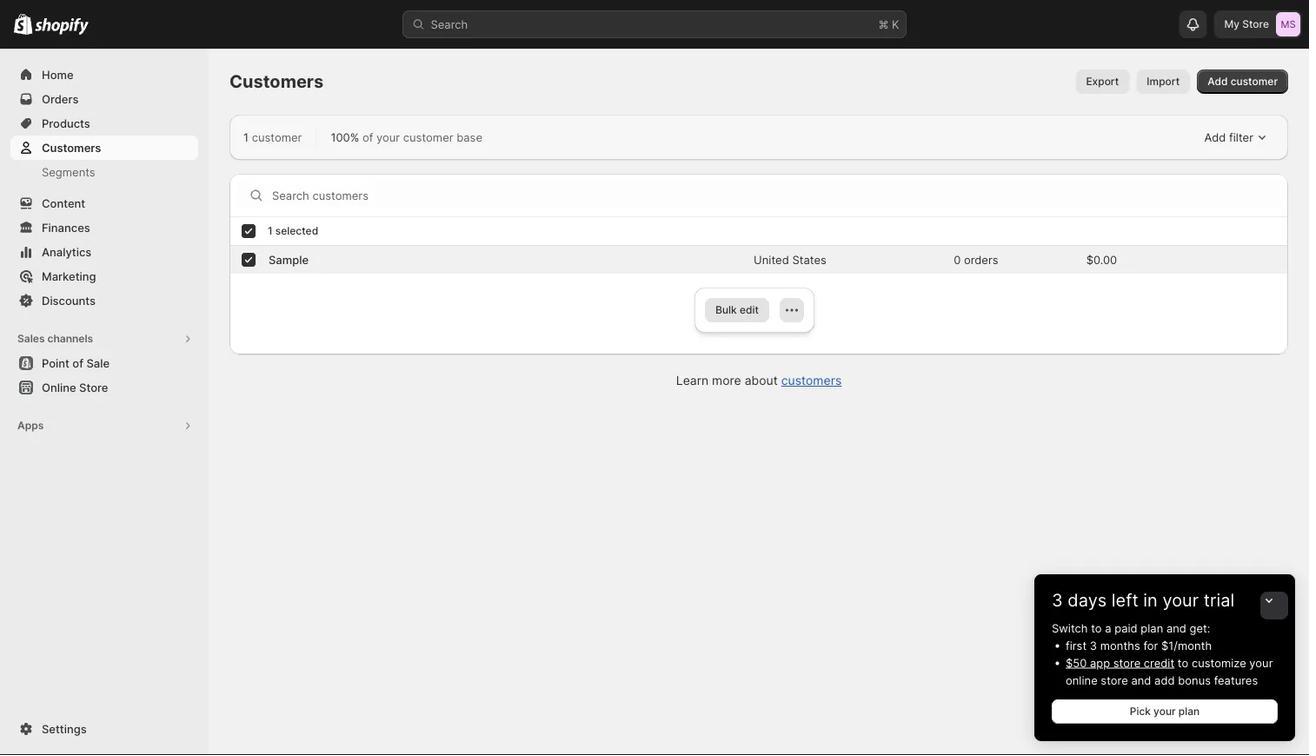 Task type: vqa. For each thing, say whether or not it's contained in the screenshot.
'in'
yes



Task type: describe. For each thing, give the bounding box(es) containing it.
add for add customer
[[1208, 75, 1228, 88]]

about
[[745, 373, 778, 388]]

app
[[1090, 657, 1111, 670]]

my
[[1225, 18, 1240, 30]]

bulk edit button
[[705, 298, 770, 323]]

apps
[[17, 420, 44, 432]]

content link
[[10, 191, 198, 216]]

customer for add customer
[[1231, 75, 1278, 88]]

discounts link
[[10, 289, 198, 313]]

edit
[[740, 304, 759, 317]]

finances
[[42, 221, 90, 234]]

home
[[42, 68, 74, 81]]

discounts
[[42, 294, 96, 307]]

first
[[1066, 639, 1087, 653]]

and for plan
[[1167, 622, 1187, 635]]

plan inside pick your plan link
[[1179, 706, 1200, 718]]

days
[[1068, 590, 1107, 611]]

credit
[[1144, 657, 1175, 670]]

0 vertical spatial plan
[[1141, 622, 1164, 635]]

add
[[1155, 674, 1175, 687]]

apps button
[[10, 414, 198, 438]]

export button
[[1076, 70, 1130, 94]]

products
[[42, 117, 90, 130]]

1 horizontal spatial shopify image
[[35, 18, 89, 35]]

customer for 1 customer
[[252, 130, 302, 144]]

a
[[1105, 622, 1112, 635]]

selected
[[276, 225, 318, 237]]

$50 app store credit link
[[1066, 657, 1175, 670]]

finances link
[[10, 216, 198, 240]]

import button
[[1137, 70, 1191, 94]]

add filter button
[[1198, 125, 1275, 150]]

add for add filter
[[1205, 130, 1227, 144]]

customize
[[1192, 657, 1247, 670]]

⌘
[[879, 17, 889, 31]]

point of sale button
[[0, 351, 209, 376]]

3 days left in your trial button
[[1035, 575, 1296, 611]]

$0.00
[[1087, 253, 1118, 267]]

learn
[[676, 373, 709, 388]]

orders link
[[10, 87, 198, 111]]

pick your plan link
[[1052, 700, 1278, 724]]

customers
[[782, 373, 842, 388]]

trial
[[1204, 590, 1235, 611]]

months
[[1101, 639, 1141, 653]]

1 selected
[[268, 225, 318, 237]]

features
[[1215, 674, 1259, 687]]

learn more about customers
[[676, 373, 842, 388]]

bulk edit
[[716, 304, 759, 317]]

get:
[[1190, 622, 1211, 635]]

0 vertical spatial to
[[1092, 622, 1102, 635]]

point of sale
[[42, 357, 110, 370]]

bulk
[[716, 304, 737, 317]]

pick
[[1130, 706, 1151, 718]]

switch to a paid plan and get:
[[1052, 622, 1211, 635]]

1 horizontal spatial customers
[[230, 71, 324, 92]]

100% of your customer base
[[331, 130, 483, 144]]

first 3 months for $1/month
[[1066, 639, 1212, 653]]

for
[[1144, 639, 1159, 653]]

1 customer
[[243, 130, 302, 144]]

online store link
[[10, 376, 198, 400]]

3 inside "element"
[[1090, 639, 1098, 653]]

$50
[[1066, 657, 1087, 670]]

and for store
[[1132, 674, 1152, 687]]

sale
[[86, 357, 110, 370]]

online store button
[[0, 376, 209, 400]]

base
[[457, 130, 483, 144]]

marketing
[[42, 270, 96, 283]]

to customize your online store and add bonus features
[[1066, 657, 1274, 687]]

settings
[[42, 723, 87, 736]]



Task type: locate. For each thing, give the bounding box(es) containing it.
0 vertical spatial 1
[[243, 130, 249, 144]]

my store image
[[1277, 12, 1301, 37]]

0 horizontal spatial to
[[1092, 622, 1102, 635]]

customer left base
[[403, 130, 454, 144]]

0 orders
[[954, 253, 999, 267]]

store for online store
[[79, 381, 108, 394]]

segments
[[42, 165, 95, 179]]

to inside to customize your online store and add bonus features
[[1178, 657, 1189, 670]]

store down "months"
[[1114, 657, 1141, 670]]

store
[[1114, 657, 1141, 670], [1101, 674, 1129, 687]]

0 horizontal spatial 3
[[1052, 590, 1063, 611]]

1 vertical spatial add
[[1205, 130, 1227, 144]]

and up $1/month
[[1167, 622, 1187, 635]]

⌘ k
[[879, 17, 900, 31]]

store inside to customize your online store and add bonus features
[[1101, 674, 1129, 687]]

add customer button
[[1198, 70, 1289, 94]]

filter
[[1230, 130, 1254, 144]]

store
[[1243, 18, 1270, 30], [79, 381, 108, 394]]

products link
[[10, 111, 198, 136]]

and inside to customize your online store and add bonus features
[[1132, 674, 1152, 687]]

point of sale link
[[10, 351, 198, 376]]

1 vertical spatial to
[[1178, 657, 1189, 670]]

2 horizontal spatial customer
[[1231, 75, 1278, 88]]

0 vertical spatial store
[[1243, 18, 1270, 30]]

0 vertical spatial store
[[1114, 657, 1141, 670]]

1 horizontal spatial 3
[[1090, 639, 1098, 653]]

analytics link
[[10, 240, 198, 264]]

1 horizontal spatial to
[[1178, 657, 1189, 670]]

1 vertical spatial store
[[1101, 674, 1129, 687]]

0 vertical spatial of
[[363, 130, 373, 144]]

of left sale
[[72, 357, 83, 370]]

store right my
[[1243, 18, 1270, 30]]

of for sale
[[72, 357, 83, 370]]

1 vertical spatial 3
[[1090, 639, 1098, 653]]

0 horizontal spatial store
[[79, 381, 108, 394]]

add filter
[[1205, 130, 1254, 144]]

plan down bonus
[[1179, 706, 1200, 718]]

3 days left in your trial element
[[1035, 620, 1296, 742]]

united states
[[754, 253, 827, 267]]

0 vertical spatial add
[[1208, 75, 1228, 88]]

1 horizontal spatial plan
[[1179, 706, 1200, 718]]

customers up segments
[[42, 141, 101, 154]]

1 vertical spatial plan
[[1179, 706, 1200, 718]]

k
[[892, 17, 900, 31]]

3 inside dropdown button
[[1052, 590, 1063, 611]]

0 horizontal spatial of
[[72, 357, 83, 370]]

of for your
[[363, 130, 373, 144]]

sales channels
[[17, 333, 93, 345]]

1 for 1 selected
[[268, 225, 273, 237]]

Search customers text field
[[272, 182, 1281, 210]]

0 horizontal spatial customer
[[252, 130, 302, 144]]

1 vertical spatial of
[[72, 357, 83, 370]]

analytics
[[42, 245, 92, 259]]

1 vertical spatial store
[[79, 381, 108, 394]]

customers link
[[782, 373, 842, 388]]

customers up 1 customer
[[230, 71, 324, 92]]

in
[[1144, 590, 1158, 611]]

store for my store
[[1243, 18, 1270, 30]]

1 horizontal spatial 1
[[268, 225, 273, 237]]

0 vertical spatial customers
[[230, 71, 324, 92]]

1 vertical spatial 1
[[268, 225, 273, 237]]

paid
[[1115, 622, 1138, 635]]

0 horizontal spatial customers
[[42, 141, 101, 154]]

add left filter
[[1205, 130, 1227, 144]]

shopify image
[[14, 14, 32, 35], [35, 18, 89, 35]]

customer left 100% at the left top of the page
[[252, 130, 302, 144]]

import
[[1147, 75, 1180, 88]]

customers link
[[10, 136, 198, 160]]

add customer
[[1208, 75, 1278, 88]]

your up features at the bottom right of page
[[1250, 657, 1274, 670]]

channels
[[47, 333, 93, 345]]

pick your plan
[[1130, 706, 1200, 718]]

orders
[[42, 92, 79, 106]]

add right import
[[1208, 75, 1228, 88]]

$1/month
[[1162, 639, 1212, 653]]

1 horizontal spatial of
[[363, 130, 373, 144]]

store inside button
[[79, 381, 108, 394]]

1 horizontal spatial and
[[1167, 622, 1187, 635]]

sales
[[17, 333, 45, 345]]

more
[[712, 373, 742, 388]]

your right 100% at the left top of the page
[[377, 130, 400, 144]]

settings link
[[10, 717, 198, 742]]

of inside button
[[72, 357, 83, 370]]

your right in
[[1163, 590, 1199, 611]]

customer up filter
[[1231, 75, 1278, 88]]

your
[[377, 130, 400, 144], [1163, 590, 1199, 611], [1250, 657, 1274, 670], [1154, 706, 1176, 718]]

1 vertical spatial customers
[[42, 141, 101, 154]]

segments link
[[10, 160, 198, 184]]

united
[[754, 253, 789, 267]]

$50 app store credit
[[1066, 657, 1175, 670]]

left
[[1112, 590, 1139, 611]]

my store
[[1225, 18, 1270, 30]]

to left "a"
[[1092, 622, 1102, 635]]

and left add
[[1132, 674, 1152, 687]]

0 horizontal spatial shopify image
[[14, 14, 32, 35]]

online
[[42, 381, 76, 394]]

store down sale
[[79, 381, 108, 394]]

0 horizontal spatial and
[[1132, 674, 1152, 687]]

your inside dropdown button
[[1163, 590, 1199, 611]]

add inside button
[[1205, 130, 1227, 144]]

content
[[42, 197, 85, 210]]

export
[[1086, 75, 1119, 88]]

3 right "first"
[[1090, 639, 1098, 653]]

switch
[[1052, 622, 1088, 635]]

3 left days at the bottom right of page
[[1052, 590, 1063, 611]]

to down $1/month
[[1178, 657, 1189, 670]]

add
[[1208, 75, 1228, 88], [1205, 130, 1227, 144]]

your inside to customize your online store and add bonus features
[[1250, 657, 1274, 670]]

3 days left in your trial
[[1052, 590, 1235, 611]]

marketing link
[[10, 264, 198, 289]]

100%
[[331, 130, 359, 144]]

1 horizontal spatial store
[[1243, 18, 1270, 30]]

0 vertical spatial and
[[1167, 622, 1187, 635]]

to
[[1092, 622, 1102, 635], [1178, 657, 1189, 670]]

your right pick
[[1154, 706, 1176, 718]]

of right 100% at the left top of the page
[[363, 130, 373, 144]]

search
[[431, 17, 468, 31]]

1 vertical spatial and
[[1132, 674, 1152, 687]]

online
[[1066, 674, 1098, 687]]

0 horizontal spatial plan
[[1141, 622, 1164, 635]]

online store
[[42, 381, 108, 394]]

customer inside button
[[1231, 75, 1278, 88]]

customer
[[1231, 75, 1278, 88], [252, 130, 302, 144], [403, 130, 454, 144]]

0 vertical spatial 3
[[1052, 590, 1063, 611]]

home link
[[10, 63, 198, 87]]

sample
[[269, 253, 309, 267]]

0 horizontal spatial 1
[[243, 130, 249, 144]]

1 horizontal spatial customer
[[403, 130, 454, 144]]

point
[[42, 357, 69, 370]]

plan up for
[[1141, 622, 1164, 635]]

add inside button
[[1208, 75, 1228, 88]]

0
[[954, 253, 961, 267]]

states
[[793, 253, 827, 267]]

orders
[[964, 253, 999, 267]]

store down '$50 app store credit' link
[[1101, 674, 1129, 687]]

bonus
[[1179, 674, 1211, 687]]

1
[[243, 130, 249, 144], [268, 225, 273, 237]]

1 for 1 customer
[[243, 130, 249, 144]]



